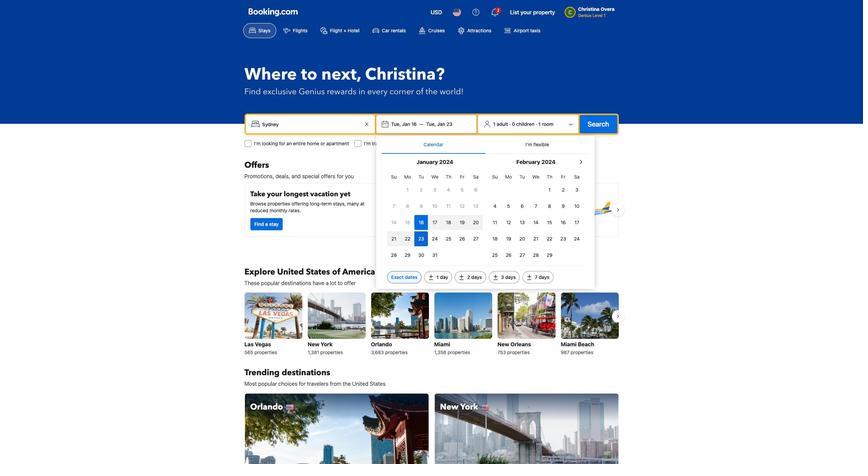 Task type: describe. For each thing, give the bounding box(es) containing it.
cell up 30 january 2024 checkbox
[[414, 230, 428, 246]]

25 February 2024 checkbox
[[488, 248, 502, 263]]

27 February 2024 checkbox
[[515, 248, 529, 263]]

12 January 2024 checkbox
[[455, 199, 469, 214]]

31 January 2024 checkbox
[[428, 248, 442, 263]]

fly away to your dream vacation image
[[571, 189, 613, 231]]

cell up 25 january 2024 checkbox
[[442, 214, 455, 230]]

18 January 2024 checkbox
[[442, 215, 455, 230]]

17 February 2024 checkbox
[[570, 215, 584, 230]]

2 region from the top
[[239, 290, 624, 359]]

1 February 2024 checkbox
[[543, 182, 556, 197]]

23 February 2024 checkbox
[[556, 231, 570, 246]]

8 February 2024 checkbox
[[543, 199, 556, 214]]

9 January 2024 checkbox
[[414, 199, 428, 214]]

13 January 2024 checkbox
[[469, 199, 483, 214]]

22 January 2024 checkbox
[[401, 231, 414, 246]]

1 January 2024 checkbox
[[401, 182, 414, 197]]

take your longest vacation yet image
[[381, 189, 423, 231]]

3 February 2024 checkbox
[[570, 182, 584, 197]]

2 January 2024 checkbox
[[414, 182, 428, 197]]

1 region from the top
[[239, 180, 624, 240]]

cell up 28 january 2024 checkbox
[[387, 230, 401, 246]]

2 February 2024 checkbox
[[556, 182, 570, 197]]

1 grid from the left
[[387, 170, 483, 263]]

6 January 2024 checkbox
[[469, 182, 483, 197]]

29 February 2024 checkbox
[[543, 248, 556, 263]]

19 January 2024 checkbox
[[455, 215, 469, 230]]

30 January 2024 checkbox
[[414, 248, 428, 263]]

2 grid from the left
[[488, 170, 584, 263]]

28 January 2024 checkbox
[[387, 248, 401, 263]]

11 January 2024 checkbox
[[442, 199, 455, 214]]

your account menu christina overa genius level 1 element
[[565, 3, 617, 19]]

Where are you going? field
[[259, 118, 363, 130]]

10 February 2024 checkbox
[[570, 199, 584, 214]]

5 January 2024 checkbox
[[455, 182, 469, 197]]

12 February 2024 checkbox
[[502, 215, 515, 230]]



Task type: locate. For each thing, give the bounding box(es) containing it.
21 January 2024 checkbox
[[387, 231, 401, 246]]

14 January 2024 checkbox
[[387, 215, 401, 230]]

17 January 2024 checkbox
[[428, 215, 442, 230]]

4 January 2024 checkbox
[[442, 182, 455, 197]]

26 February 2024 checkbox
[[502, 248, 515, 263]]

tab list
[[382, 136, 589, 154]]

14 February 2024 checkbox
[[529, 215, 543, 230]]

20 February 2024 checkbox
[[515, 231, 529, 246]]

5 February 2024 checkbox
[[502, 199, 515, 214]]

11 February 2024 checkbox
[[488, 215, 502, 230]]

4 February 2024 checkbox
[[488, 199, 502, 214]]

1 horizontal spatial grid
[[488, 170, 584, 263]]

7 January 2024 checkbox
[[387, 199, 401, 214]]

16 February 2024 checkbox
[[556, 215, 570, 230]]

0 vertical spatial region
[[239, 180, 624, 240]]

22 February 2024 checkbox
[[543, 231, 556, 246]]

18 February 2024 checkbox
[[488, 231, 502, 246]]

9 February 2024 checkbox
[[556, 199, 570, 214]]

10 January 2024 checkbox
[[428, 199, 442, 214]]

13 February 2024 checkbox
[[515, 215, 529, 230]]

29 January 2024 checkbox
[[401, 248, 414, 263]]

progress bar
[[425, 242, 438, 245]]

main content
[[239, 160, 624, 464]]

25 January 2024 checkbox
[[442, 231, 455, 246]]

20 January 2024 checkbox
[[469, 215, 483, 230]]

6 February 2024 checkbox
[[515, 199, 529, 214]]

21 February 2024 checkbox
[[529, 231, 543, 246]]

8 January 2024 checkbox
[[401, 199, 414, 214]]

7 February 2024 checkbox
[[529, 199, 543, 214]]

cell up 26 january 2024 option on the right of the page
[[455, 214, 469, 230]]

cell up 23 january 2024 checkbox
[[414, 214, 428, 230]]

19 February 2024 checkbox
[[502, 231, 515, 246]]

cell up 27 january 2024 checkbox
[[469, 214, 483, 230]]

24 February 2024 checkbox
[[570, 231, 584, 246]]

16 January 2024 checkbox
[[414, 215, 428, 230]]

grid
[[387, 170, 483, 263], [488, 170, 584, 263]]

cell up the 29 january 2024 checkbox
[[401, 230, 414, 246]]

27 January 2024 checkbox
[[469, 231, 483, 246]]

28 February 2024 checkbox
[[529, 248, 543, 263]]

region
[[239, 180, 624, 240], [239, 290, 624, 359]]

3 January 2024 checkbox
[[428, 182, 442, 197]]

23 January 2024 checkbox
[[414, 231, 428, 246]]

1 vertical spatial region
[[239, 290, 624, 359]]

cell
[[414, 214, 428, 230], [428, 214, 442, 230], [442, 214, 455, 230], [455, 214, 469, 230], [469, 214, 483, 230], [387, 230, 401, 246], [401, 230, 414, 246], [414, 230, 428, 246]]

26 January 2024 checkbox
[[455, 231, 469, 246]]

15 February 2024 checkbox
[[543, 215, 556, 230]]

24 January 2024 checkbox
[[428, 231, 442, 246]]

15 January 2024 checkbox
[[401, 215, 414, 230]]

0 horizontal spatial grid
[[387, 170, 483, 263]]

cell up the 24 january 2024 checkbox
[[428, 214, 442, 230]]

booking.com image
[[249, 8, 298, 16]]



Task type: vqa. For each thing, say whether or not it's contained in the screenshot.
29 January 2024 Option
yes



